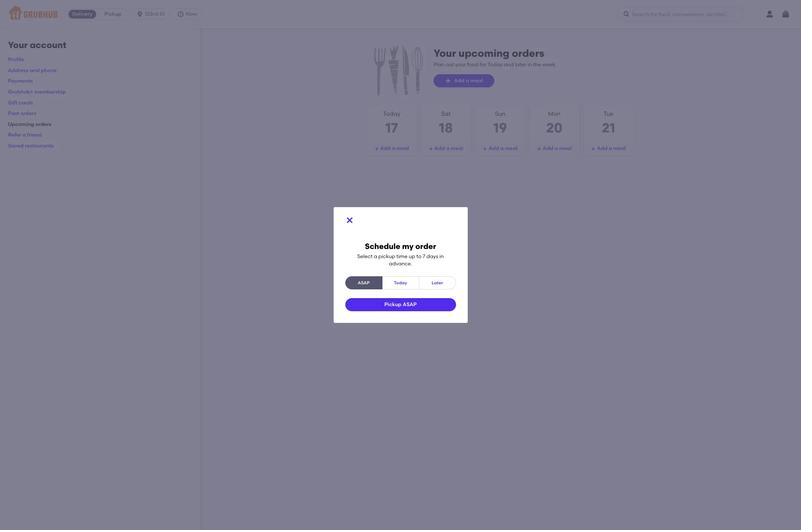 Task type: describe. For each thing, give the bounding box(es) containing it.
address and phone
[[8, 67, 57, 74]]

main navigation navigation
[[0, 0, 802, 28]]

tue 21
[[602, 110, 616, 136]]

orders for upcoming orders
[[35, 121, 51, 127]]

add a meal button for 21
[[584, 142, 634, 155]]

upcoming
[[459, 47, 510, 59]]

later
[[515, 61, 527, 68]]

refer
[[8, 132, 21, 138]]

up
[[409, 254, 415, 260]]

add a meal for 19
[[489, 145, 518, 152]]

pickup asap
[[385, 302, 417, 308]]

asap button
[[345, 277, 383, 290]]

account
[[30, 40, 66, 50]]

pickup for pickup
[[104, 11, 122, 17]]

gift cards
[[8, 100, 33, 106]]

a for 18 the add a meal button
[[446, 145, 450, 152]]

a for the add a meal button associated with 19
[[501, 145, 504, 152]]

mon
[[549, 110, 561, 117]]

add a meal button for 17
[[367, 142, 417, 155]]

0 horizontal spatial asap
[[358, 281, 370, 286]]

svg image inside 123rd st button
[[136, 11, 144, 18]]

payments
[[8, 78, 33, 84]]

grubhub+
[[8, 89, 33, 95]]

tue
[[604, 110, 614, 117]]

your for account
[[8, 40, 28, 50]]

now button
[[172, 8, 205, 20]]

week
[[543, 61, 556, 68]]

past orders
[[8, 111, 36, 117]]

select
[[357, 254, 373, 260]]

grubhub+ membership link
[[8, 89, 66, 95]]

schedule my order select a pickup time up to 7 days in advance.
[[357, 242, 444, 267]]

your account
[[8, 40, 66, 50]]

pickup
[[379, 254, 395, 260]]

today 17
[[383, 110, 401, 136]]

123rd st
[[145, 11, 165, 17]]

address
[[8, 67, 28, 74]]

7
[[423, 254, 425, 260]]

st
[[160, 11, 165, 17]]

add for 17
[[380, 145, 391, 152]]

phone
[[41, 67, 57, 74]]

svg image inside now 'button'
[[177, 11, 184, 18]]

1 horizontal spatial asap
[[403, 302, 417, 308]]

time
[[397, 254, 408, 260]]

past orders link
[[8, 111, 36, 117]]

meal for 18
[[451, 145, 464, 152]]

refer a friend link
[[8, 132, 42, 138]]

your for upcoming
[[434, 47, 456, 59]]

upcoming
[[8, 121, 34, 127]]

gift cards link
[[8, 100, 33, 106]]

today button
[[382, 277, 419, 290]]

out
[[446, 61, 454, 68]]

upcoming orders link
[[8, 121, 51, 127]]

saved restaurants
[[8, 143, 54, 149]]

add a meal for 20
[[543, 145, 572, 152]]

meal for 20
[[559, 145, 572, 152]]

gift
[[8, 100, 17, 106]]

add a meal for 18
[[435, 145, 464, 152]]

meal for 17
[[397, 145, 409, 152]]

0 horizontal spatial and
[[30, 67, 40, 74]]

your
[[455, 61, 466, 68]]

a inside schedule my order select a pickup time up to 7 days in advance.
[[374, 254, 377, 260]]

sun
[[495, 110, 506, 117]]



Task type: vqa. For each thing, say whether or not it's contained in the screenshot.
the meal for 19
yes



Task type: locate. For each thing, give the bounding box(es) containing it.
today inside your upcoming orders plan out your food for today and later in the week
[[488, 61, 503, 68]]

add a meal button for 18
[[421, 142, 471, 155]]

your up out
[[434, 47, 456, 59]]

food
[[467, 61, 479, 68]]

your up profile link
[[8, 40, 28, 50]]

a for 21 the add a meal button
[[609, 145, 612, 152]]

profile link
[[8, 57, 24, 63]]

mon 20
[[546, 110, 563, 136]]

add a meal button down 17
[[367, 142, 417, 155]]

add a meal
[[454, 78, 483, 84], [380, 145, 409, 152], [435, 145, 464, 152], [489, 145, 518, 152], [543, 145, 572, 152], [597, 145, 626, 152]]

friend
[[27, 132, 42, 138]]

a down the food
[[466, 78, 469, 84]]

add a meal button down 21
[[584, 142, 634, 155]]

add a meal down 21
[[597, 145, 626, 152]]

pickup down today button
[[385, 302, 402, 308]]

19
[[494, 120, 507, 136]]

add for 21
[[597, 145, 608, 152]]

2 vertical spatial today
[[394, 281, 407, 286]]

today for today
[[394, 281, 407, 286]]

refer a friend
[[8, 132, 42, 138]]

1 horizontal spatial and
[[504, 61, 514, 68]]

your upcoming orders plan out your food for today and later in the week
[[434, 47, 556, 68]]

1 vertical spatial in
[[440, 254, 444, 260]]

orders for past orders
[[20, 111, 36, 117]]

0 vertical spatial pickup
[[104, 11, 122, 17]]

to
[[417, 254, 422, 260]]

a down 17
[[392, 145, 396, 152]]

meal for 21
[[614, 145, 626, 152]]

0 vertical spatial asap
[[358, 281, 370, 286]]

today down advance.
[[394, 281, 407, 286]]

in
[[528, 61, 532, 68], [440, 254, 444, 260]]

saved
[[8, 143, 24, 149]]

later
[[432, 281, 443, 286]]

pickup button
[[98, 8, 128, 20]]

add a meal for 17
[[380, 145, 409, 152]]

123rd st button
[[132, 8, 172, 20]]

pickup
[[104, 11, 122, 17], [385, 302, 402, 308]]

today for today 17
[[383, 110, 401, 117]]

add a meal button down 20 on the top of the page
[[530, 142, 579, 155]]

svg image
[[136, 11, 144, 18], [623, 11, 630, 18], [445, 78, 451, 84], [375, 147, 379, 151], [429, 147, 433, 151], [483, 147, 487, 151], [345, 216, 354, 225]]

orders up 'later'
[[512, 47, 545, 59]]

and
[[504, 61, 514, 68], [30, 67, 40, 74]]

sun 19
[[494, 110, 507, 136]]

saved restaurants link
[[8, 143, 54, 149]]

add a meal button down 18
[[421, 142, 471, 155]]

in for schedule my order
[[440, 254, 444, 260]]

add
[[454, 78, 465, 84], [380, 145, 391, 152], [435, 145, 445, 152], [489, 145, 499, 152], [543, 145, 554, 152], [597, 145, 608, 152]]

profile
[[8, 57, 24, 63]]

add a meal button down your
[[434, 74, 495, 87]]

the
[[533, 61, 542, 68]]

pickup inside pickup button
[[104, 11, 122, 17]]

meal for 19
[[505, 145, 518, 152]]

for
[[480, 61, 487, 68]]

today up 17
[[383, 110, 401, 117]]

a for 20's the add a meal button
[[555, 145, 558, 152]]

svg image
[[782, 10, 791, 19], [177, 11, 184, 18], [537, 147, 542, 151], [592, 147, 596, 151]]

21
[[602, 120, 616, 136]]

asap
[[358, 281, 370, 286], [403, 302, 417, 308]]

1 vertical spatial today
[[383, 110, 401, 117]]

and inside your upcoming orders plan out your food for today and later in the week
[[504, 61, 514, 68]]

1 horizontal spatial your
[[434, 47, 456, 59]]

add down 18
[[435, 145, 445, 152]]

grubhub+ membership
[[8, 89, 66, 95]]

address and phone link
[[8, 67, 57, 74]]

in inside schedule my order select a pickup time up to 7 days in advance.
[[440, 254, 444, 260]]

add a meal down 20 on the top of the page
[[543, 145, 572, 152]]

add a meal down 19
[[489, 145, 518, 152]]

meal
[[471, 78, 483, 84], [397, 145, 409, 152], [451, 145, 464, 152], [505, 145, 518, 152], [559, 145, 572, 152], [614, 145, 626, 152]]

pickup right delivery button
[[104, 11, 122, 17]]

schedule
[[365, 242, 401, 251]]

meal down 20 on the top of the page
[[559, 145, 572, 152]]

today right for
[[488, 61, 503, 68]]

add a meal for 21
[[597, 145, 626, 152]]

add down 17
[[380, 145, 391, 152]]

add down your
[[454, 78, 465, 84]]

in inside your upcoming orders plan out your food for today and later in the week
[[528, 61, 532, 68]]

now
[[186, 11, 197, 17]]

0 horizontal spatial your
[[8, 40, 28, 50]]

123rd
[[145, 11, 158, 17]]

sat 18
[[439, 110, 453, 136]]

payments link
[[8, 78, 33, 84]]

orders up upcoming orders on the left top of the page
[[20, 111, 36, 117]]

meal down 17
[[397, 145, 409, 152]]

add a meal button
[[434, 74, 495, 87], [367, 142, 417, 155], [421, 142, 471, 155], [476, 142, 525, 155], [530, 142, 579, 155], [584, 142, 634, 155]]

add for 20
[[543, 145, 554, 152]]

in right days
[[440, 254, 444, 260]]

meal down 21
[[614, 145, 626, 152]]

add down 20 on the top of the page
[[543, 145, 554, 152]]

order
[[416, 242, 436, 251]]

sat
[[441, 110, 451, 117]]

meal down 19
[[505, 145, 518, 152]]

today
[[488, 61, 503, 68], [383, 110, 401, 117], [394, 281, 407, 286]]

cards
[[19, 100, 33, 106]]

1 vertical spatial asap
[[403, 302, 417, 308]]

add a meal button for 20
[[530, 142, 579, 155]]

0 vertical spatial in
[[528, 61, 532, 68]]

add a meal button for 19
[[476, 142, 525, 155]]

orders inside your upcoming orders plan out your food for today and later in the week
[[512, 47, 545, 59]]

past
[[8, 111, 19, 117]]

your
[[8, 40, 28, 50], [434, 47, 456, 59]]

advance.
[[389, 261, 412, 267]]

2 vertical spatial orders
[[35, 121, 51, 127]]

a for the add a meal button underneath your
[[466, 78, 469, 84]]

0 horizontal spatial in
[[440, 254, 444, 260]]

days
[[427, 254, 438, 260]]

in left the
[[528, 61, 532, 68]]

a down 19
[[501, 145, 504, 152]]

a for 17 the add a meal button
[[392, 145, 396, 152]]

pickup for pickup asap
[[385, 302, 402, 308]]

18
[[439, 120, 453, 136]]

asap down select
[[358, 281, 370, 286]]

1 horizontal spatial in
[[528, 61, 532, 68]]

a down 21
[[609, 145, 612, 152]]

pickup inside pickup asap button
[[385, 302, 402, 308]]

1 vertical spatial orders
[[20, 111, 36, 117]]

a
[[466, 78, 469, 84], [22, 132, 26, 138], [392, 145, 396, 152], [446, 145, 450, 152], [501, 145, 504, 152], [555, 145, 558, 152], [609, 145, 612, 152], [374, 254, 377, 260]]

later button
[[419, 277, 456, 290]]

pickup asap button
[[345, 299, 456, 312]]

meal down the food
[[471, 78, 483, 84]]

add down 21
[[597, 145, 608, 152]]

my
[[402, 242, 414, 251]]

orders
[[512, 47, 545, 59], [20, 111, 36, 117], [35, 121, 51, 127]]

add a meal down 18
[[435, 145, 464, 152]]

in for your upcoming orders
[[528, 61, 532, 68]]

membership
[[34, 89, 66, 95]]

delivery
[[72, 11, 92, 17]]

add a meal down the food
[[454, 78, 483, 84]]

0 vertical spatial orders
[[512, 47, 545, 59]]

orders up friend
[[35, 121, 51, 127]]

a down 18
[[446, 145, 450, 152]]

upcoming orders
[[8, 121, 51, 127]]

0 horizontal spatial pickup
[[104, 11, 122, 17]]

0 vertical spatial today
[[488, 61, 503, 68]]

20
[[546, 120, 563, 136]]

1 vertical spatial pickup
[[385, 302, 402, 308]]

your inside your upcoming orders plan out your food for today and later in the week
[[434, 47, 456, 59]]

and left 'later'
[[504, 61, 514, 68]]

today inside button
[[394, 281, 407, 286]]

17
[[386, 120, 398, 136]]

restaurants
[[25, 143, 54, 149]]

add for 19
[[489, 145, 499, 152]]

add a meal down 17
[[380, 145, 409, 152]]

and left phone
[[30, 67, 40, 74]]

add for 18
[[435, 145, 445, 152]]

add a meal button down 19
[[476, 142, 525, 155]]

add down 19
[[489, 145, 499, 152]]

asap down today button
[[403, 302, 417, 308]]

delivery button
[[67, 8, 98, 20]]

a right refer
[[22, 132, 26, 138]]

meal down 18
[[451, 145, 464, 152]]

plan
[[434, 61, 445, 68]]

1 horizontal spatial pickup
[[385, 302, 402, 308]]

a right select
[[374, 254, 377, 260]]

a down 20 on the top of the page
[[555, 145, 558, 152]]



